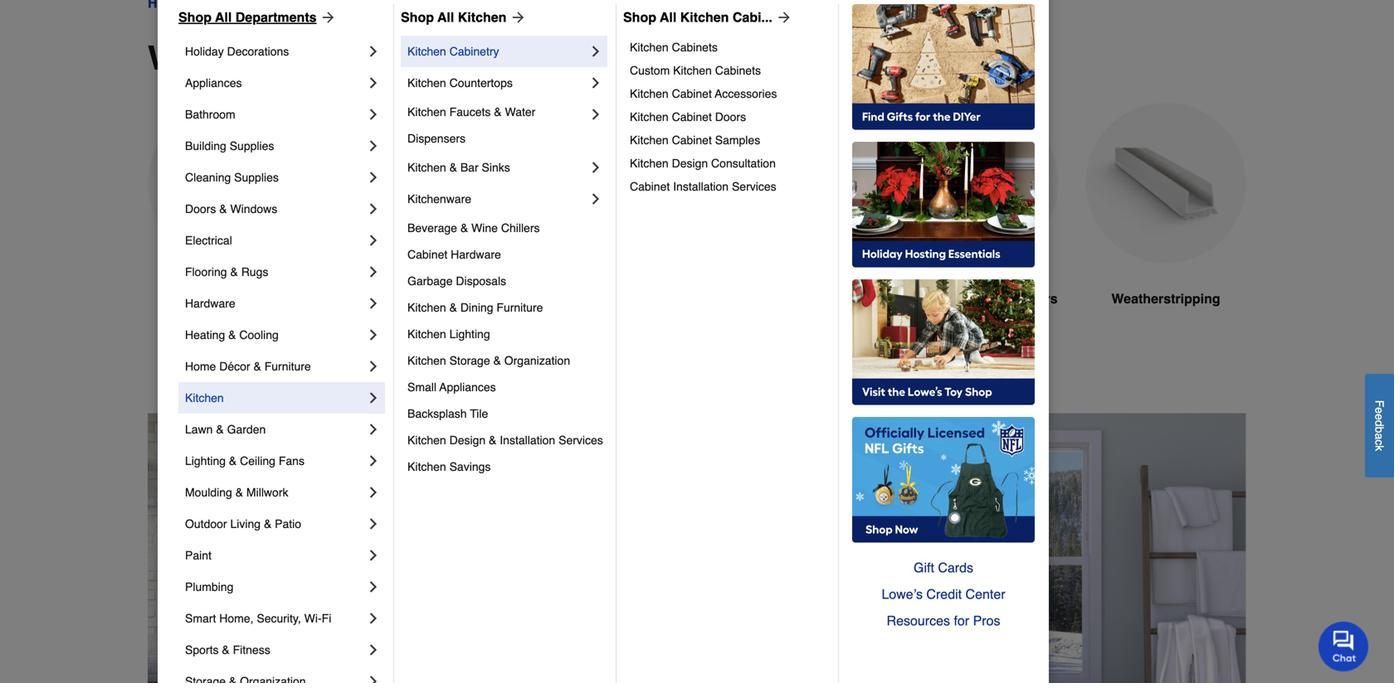 Task type: locate. For each thing, give the bounding box(es) containing it.
small
[[408, 381, 437, 394]]

cabinet for doors
[[672, 110, 712, 124]]

1 vertical spatial services
[[559, 434, 603, 447]]

shop all kitchen cabi... link
[[623, 7, 793, 27]]

lighting & ceiling fans
[[185, 455, 305, 468]]

kitchen storage & organization link
[[408, 348, 604, 374]]

arrow right image inside shop all departments link
[[317, 9, 337, 26]]

0 horizontal spatial appliances
[[185, 76, 242, 90]]

0 vertical spatial services
[[732, 180, 777, 193]]

furniture for kitchen & dining furniture
[[497, 301, 543, 315]]

disposals
[[456, 275, 506, 288]]

electrical
[[185, 234, 232, 247]]

cabinet down kitchen design consultation
[[630, 180, 670, 193]]

hardware
[[451, 248, 501, 261], [185, 297, 235, 310]]

& right lawn at the left bottom
[[216, 423, 224, 437]]

a white three-panel, craftsman-style, prehung interior door with doorframe and hinges. image
[[335, 103, 496, 263]]

kitchen for kitchen faucets & water dispensers
[[408, 105, 446, 119]]

chevron right image for kitchen cabinetry
[[588, 43, 604, 60]]

& left cooling
[[228, 329, 236, 342]]

backsplash tile
[[408, 408, 488, 421]]

&
[[302, 39, 326, 77], [494, 105, 502, 119], [450, 161, 457, 174], [219, 203, 227, 216], [461, 222, 468, 235], [230, 266, 238, 279], [991, 291, 1000, 307], [450, 301, 457, 315], [228, 329, 236, 342], [493, 354, 501, 368], [254, 360, 261, 374], [216, 423, 224, 437], [489, 434, 497, 447], [229, 455, 237, 468], [235, 486, 243, 500], [264, 518, 272, 531], [222, 644, 230, 657]]

arrow right image up kitchen cabinets link
[[773, 9, 793, 26]]

0 vertical spatial supplies
[[230, 139, 274, 153]]

doors down shop all kitchen
[[336, 39, 432, 77]]

visit the lowe's toy shop. image
[[852, 280, 1035, 406]]

design up savings
[[450, 434, 486, 447]]

doors inside "link"
[[715, 110, 746, 124]]

windows & doors
[[148, 39, 432, 77]]

1 vertical spatial windows
[[230, 203, 277, 216]]

1 vertical spatial supplies
[[234, 171, 279, 184]]

beverage & wine chillers link
[[408, 215, 604, 242]]

kitchen inside "link"
[[408, 45, 446, 58]]

small appliances
[[408, 381, 496, 394]]

arrow right image
[[317, 9, 337, 26], [773, 9, 793, 26]]

0 horizontal spatial design
[[450, 434, 486, 447]]

arrow right image up 'windows & doors'
[[317, 9, 337, 26]]

fans
[[279, 455, 305, 468]]

0 horizontal spatial hardware
[[185, 297, 235, 310]]

consultation
[[711, 157, 776, 170]]

appliances down storage at the left of the page
[[440, 381, 496, 394]]

kitchen inside kitchen faucets & water dispensers
[[408, 105, 446, 119]]

cabinet down the kitchen cabinet doors
[[672, 134, 712, 147]]

windows
[[148, 39, 293, 77], [230, 203, 277, 216], [574, 291, 633, 307]]

chevron right image for kitchen
[[365, 390, 382, 407]]

doors down cleaning
[[185, 203, 216, 216]]

0 vertical spatial cabinets
[[672, 41, 718, 54]]

doors right garage
[[949, 291, 987, 307]]

1 vertical spatial appliances
[[440, 381, 496, 394]]

kitchen for kitchen savings
[[408, 461, 446, 474]]

plumbing link
[[185, 572, 365, 603]]

chevron right image for electrical
[[365, 232, 382, 249]]

kitchen & dining furniture
[[408, 301, 543, 315]]

3 shop from the left
[[623, 10, 657, 25]]

all up kitchen cabinets
[[660, 10, 677, 25]]

kitchen cabinetry link
[[408, 36, 588, 67]]

kitchen cabinet accessories
[[630, 87, 777, 100]]

chevron right image for paint
[[365, 548, 382, 564]]

patio
[[275, 518, 301, 531]]

arrow right image for shop all departments
[[317, 9, 337, 26]]

1 horizontal spatial all
[[438, 10, 454, 25]]

1 horizontal spatial lighting
[[450, 328, 490, 341]]

kitchen faucets & water dispensers link
[[408, 99, 588, 152]]

furniture for home décor & furniture
[[265, 360, 311, 374]]

chat invite button image
[[1319, 622, 1370, 672]]

0 vertical spatial installation
[[673, 180, 729, 193]]

lawn & garden
[[185, 423, 266, 437]]

1 vertical spatial installation
[[500, 434, 555, 447]]

flooring
[[185, 266, 227, 279]]

appliances up bathroom
[[185, 76, 242, 90]]

garage doors & openers
[[899, 291, 1058, 307]]

tile
[[470, 408, 488, 421]]

& left dining at the left of page
[[450, 301, 457, 315]]

shop up kitchen cabinetry
[[401, 10, 434, 25]]

1 vertical spatial hardware
[[185, 297, 235, 310]]

holiday decorations link
[[185, 36, 365, 67]]

lighting up storage at the left of the page
[[450, 328, 490, 341]]

& left water at the left top of page
[[494, 105, 502, 119]]

gift
[[914, 561, 935, 576]]

water
[[505, 105, 536, 119]]

chevron right image
[[365, 169, 382, 186], [588, 191, 604, 208], [365, 201, 382, 217], [365, 232, 382, 249], [365, 264, 382, 281], [365, 359, 382, 375], [365, 390, 382, 407], [365, 485, 382, 501], [365, 516, 382, 533], [365, 579, 382, 596], [365, 611, 382, 628], [365, 642, 382, 659], [365, 674, 382, 684]]

hardware inside hardware link
[[185, 297, 235, 310]]

windows inside 'link'
[[230, 203, 277, 216]]

chevron right image for outdoor living & patio
[[365, 516, 382, 533]]

kitchen cabinets link
[[630, 36, 827, 59]]

shop up kitchen cabinets
[[623, 10, 657, 25]]

kitchen for kitchen cabinets
[[630, 41, 669, 54]]

0 horizontal spatial furniture
[[265, 360, 311, 374]]

installation down kitchen design consultation
[[673, 180, 729, 193]]

all
[[215, 10, 232, 25], [438, 10, 454, 25], [660, 10, 677, 25]]

chevron right image for kitchen & bar sinks
[[588, 159, 604, 176]]

chevron right image
[[365, 43, 382, 60], [588, 43, 604, 60], [365, 75, 382, 91], [588, 75, 604, 91], [365, 106, 382, 123], [588, 106, 604, 123], [365, 138, 382, 154], [588, 159, 604, 176], [365, 296, 382, 312], [365, 327, 382, 344], [365, 422, 382, 438], [365, 453, 382, 470], [365, 548, 382, 564]]

1 horizontal spatial design
[[672, 157, 708, 170]]

shop
[[178, 10, 212, 25], [401, 10, 434, 25], [623, 10, 657, 25]]

chevron right image for flooring & rugs
[[365, 264, 382, 281]]

cabinet inside "link"
[[672, 110, 712, 124]]

1 shop from the left
[[178, 10, 212, 25]]

home décor & furniture
[[185, 360, 311, 374]]

0 horizontal spatial lighting
[[185, 455, 226, 468]]

shop up holiday
[[178, 10, 212, 25]]

advertisement region
[[148, 414, 1247, 684]]

security,
[[257, 613, 301, 626]]

holiday decorations
[[185, 45, 289, 58]]

2 all from the left
[[438, 10, 454, 25]]

furniture down garbage disposals link on the top left
[[497, 301, 543, 315]]

k
[[1373, 446, 1387, 452]]

1 horizontal spatial hardware
[[451, 248, 501, 261]]

installation
[[673, 180, 729, 193], [500, 434, 555, 447]]

3 all from the left
[[660, 10, 677, 25]]

hardware down beverage & wine chillers
[[451, 248, 501, 261]]

doors down kitchen cabinet accessories link
[[715, 110, 746, 124]]

garage
[[899, 291, 945, 307]]

1 vertical spatial lighting
[[185, 455, 226, 468]]

a blue chamberlain garage door opener with two white light panels. image
[[898, 103, 1059, 263]]

hardware down flooring
[[185, 297, 235, 310]]

arrow right image inside the shop all kitchen cabi... link
[[773, 9, 793, 26]]

a black double-hung window with six panes. image
[[523, 103, 684, 263]]

2 horizontal spatial shop
[[623, 10, 657, 25]]

supplies down building supplies link
[[234, 171, 279, 184]]

e up b
[[1373, 414, 1387, 421]]

arrow right image
[[507, 9, 527, 26]]

cabinetry
[[450, 45, 499, 58]]

ceiling
[[240, 455, 276, 468]]

e up d
[[1373, 408, 1387, 414]]

0 vertical spatial furniture
[[497, 301, 543, 315]]

custom
[[630, 64, 670, 77]]

0 horizontal spatial all
[[215, 10, 232, 25]]

furniture inside home décor & furniture 'link'
[[265, 360, 311, 374]]

0 vertical spatial windows
[[148, 39, 293, 77]]

1 horizontal spatial furniture
[[497, 301, 543, 315]]

services down consultation
[[732, 180, 777, 193]]

1 all from the left
[[215, 10, 232, 25]]

supplies up cleaning supplies
[[230, 139, 274, 153]]

cabinets up accessories
[[715, 64, 761, 77]]

lawn & garden link
[[185, 414, 365, 446]]

smart
[[185, 613, 216, 626]]

furniture up the kitchen link
[[265, 360, 311, 374]]

c
[[1373, 440, 1387, 446]]

cabinet down custom kitchen cabinets
[[672, 87, 712, 100]]

shop for shop all departments
[[178, 10, 212, 25]]

b
[[1373, 427, 1387, 434]]

home décor & furniture link
[[185, 351, 365, 383]]

kitchenware
[[408, 193, 472, 206]]

chevron right image for home décor & furniture
[[365, 359, 382, 375]]

0 vertical spatial hardware
[[451, 248, 501, 261]]

1 arrow right image from the left
[[317, 9, 337, 26]]

doors & windows
[[185, 203, 277, 216]]

chevron right image for doors & windows
[[365, 201, 382, 217]]

lighting
[[450, 328, 490, 341], [185, 455, 226, 468]]

heating & cooling link
[[185, 320, 365, 351]]

all up holiday decorations
[[215, 10, 232, 25]]

chevron right image for smart home, security, wi-fi
[[365, 611, 382, 628]]

kitchen cabinet accessories link
[[630, 82, 827, 105]]

all up kitchen cabinetry
[[438, 10, 454, 25]]

design for &
[[450, 434, 486, 447]]

sinks
[[482, 161, 510, 174]]

bathroom link
[[185, 99, 365, 130]]

0 horizontal spatial installation
[[500, 434, 555, 447]]

0 horizontal spatial services
[[559, 434, 603, 447]]

chevron right image for plumbing
[[365, 579, 382, 596]]

supplies
[[230, 139, 274, 153], [234, 171, 279, 184]]

pros
[[973, 614, 1001, 629]]

cabinet up kitchen cabinet samples
[[672, 110, 712, 124]]

0 vertical spatial appliances
[[185, 76, 242, 90]]

paint
[[185, 550, 212, 563]]

design down kitchen cabinet samples
[[672, 157, 708, 170]]

outdoor living & patio
[[185, 518, 301, 531]]

building supplies link
[[185, 130, 365, 162]]

faucets
[[450, 105, 491, 119]]

wine
[[472, 222, 498, 235]]

cabinets
[[672, 41, 718, 54], [715, 64, 761, 77]]

2 horizontal spatial all
[[660, 10, 677, 25]]

outdoor
[[185, 518, 227, 531]]

furniture inside kitchen & dining furniture link
[[497, 301, 543, 315]]

2 arrow right image from the left
[[773, 9, 793, 26]]

& left patio
[[264, 518, 272, 531]]

1 horizontal spatial arrow right image
[[773, 9, 793, 26]]

kitchen
[[458, 10, 507, 25], [680, 10, 729, 25], [630, 41, 669, 54], [408, 45, 446, 58], [673, 64, 712, 77], [408, 76, 446, 90], [630, 87, 669, 100], [408, 105, 446, 119], [630, 110, 669, 124], [630, 134, 669, 147], [630, 157, 669, 170], [408, 161, 446, 174], [408, 301, 446, 315], [408, 328, 446, 341], [408, 354, 446, 368], [185, 392, 224, 405], [408, 434, 446, 447], [408, 461, 446, 474]]

chevron right image for hardware
[[365, 296, 382, 312]]

windows link
[[523, 103, 684, 349]]

kitchen countertops
[[408, 76, 513, 90]]

paint link
[[185, 540, 365, 572]]

0 horizontal spatial shop
[[178, 10, 212, 25]]

1 horizontal spatial shop
[[401, 10, 434, 25]]

chevron right image for lighting & ceiling fans
[[365, 453, 382, 470]]

appliances
[[185, 76, 242, 90], [440, 381, 496, 394]]

installation down backsplash tile link
[[500, 434, 555, 447]]

f
[[1373, 401, 1387, 408]]

kitchen inside "link"
[[630, 110, 669, 124]]

kitchen for kitchen & bar sinks
[[408, 161, 446, 174]]

services up kitchen savings link
[[559, 434, 603, 447]]

1 horizontal spatial services
[[732, 180, 777, 193]]

building supplies
[[185, 139, 274, 153]]

moulding & millwork link
[[185, 477, 365, 509]]

2 vertical spatial windows
[[574, 291, 633, 307]]

center
[[966, 587, 1006, 603]]

lighting up moulding
[[185, 455, 226, 468]]

kitchen design & installation services
[[408, 434, 603, 447]]

0 horizontal spatial arrow right image
[[317, 9, 337, 26]]

0 vertical spatial design
[[672, 157, 708, 170]]

& up kitchen savings link
[[489, 434, 497, 447]]

1 vertical spatial furniture
[[265, 360, 311, 374]]

kitchen lighting
[[408, 328, 490, 341]]

kitchen for kitchen cabinet doors
[[630, 110, 669, 124]]

cabinet
[[672, 87, 712, 100], [672, 110, 712, 124], [672, 134, 712, 147], [630, 180, 670, 193], [408, 248, 448, 261]]

1 vertical spatial design
[[450, 434, 486, 447]]

furniture
[[497, 301, 543, 315], [265, 360, 311, 374]]

cards
[[938, 561, 974, 576]]

cabinets up custom kitchen cabinets
[[672, 41, 718, 54]]

exterior
[[182, 291, 232, 307]]

2 shop from the left
[[401, 10, 434, 25]]

doors
[[336, 39, 432, 77], [715, 110, 746, 124], [185, 203, 216, 216], [236, 291, 274, 307], [421, 291, 460, 307], [949, 291, 987, 307]]

1 e from the top
[[1373, 408, 1387, 414]]



Task type: vqa. For each thing, say whether or not it's contained in the screenshot.
benefits at the left bottom of the page
no



Task type: describe. For each thing, give the bounding box(es) containing it.
cabinet for samples
[[672, 134, 712, 147]]

1 horizontal spatial installation
[[673, 180, 729, 193]]

plumbing
[[185, 581, 234, 594]]

& down the departments
[[302, 39, 326, 77]]

arrow right image for shop all kitchen cabi...
[[773, 9, 793, 26]]

chevron right image for kitchen countertops
[[588, 75, 604, 91]]

officially licensed n f l gifts. shop now. image
[[852, 418, 1035, 544]]

supplies for building supplies
[[230, 139, 274, 153]]

sports & fitness
[[185, 644, 270, 657]]

cabinet installation services
[[630, 180, 777, 193]]

cabinet up garbage
[[408, 248, 448, 261]]

wi-
[[304, 613, 322, 626]]

interior doors link
[[335, 103, 496, 349]]

kitchen savings link
[[408, 454, 604, 481]]

fitness
[[233, 644, 270, 657]]

living
[[230, 518, 261, 531]]

outdoor living & patio link
[[185, 509, 365, 540]]

sports
[[185, 644, 219, 657]]

a piece of white weatherstripping. image
[[1086, 103, 1247, 263]]

supplies for cleaning supplies
[[234, 171, 279, 184]]

storage
[[450, 354, 490, 368]]

credit
[[927, 587, 962, 603]]

lighting & ceiling fans link
[[185, 446, 365, 477]]

dining
[[461, 301, 493, 315]]

& down cleaning supplies
[[219, 203, 227, 216]]

kitchen cabinet doors link
[[630, 105, 827, 129]]

lowe's
[[882, 587, 923, 603]]

rugs
[[241, 266, 268, 279]]

1 vertical spatial cabinets
[[715, 64, 761, 77]]

kitchen for kitchen cabinet samples
[[630, 134, 669, 147]]

shop all departments
[[178, 10, 317, 25]]

& right décor
[[254, 360, 261, 374]]

interior doors
[[372, 291, 460, 307]]

exterior doors
[[182, 291, 274, 307]]

all for shop all kitchen
[[438, 10, 454, 25]]

flooring & rugs link
[[185, 256, 365, 288]]

& left millwork
[[235, 486, 243, 500]]

chevron right image for cleaning supplies
[[365, 169, 382, 186]]

1 horizontal spatial appliances
[[440, 381, 496, 394]]

kitchen for kitchen design & installation services
[[408, 434, 446, 447]]

chevron right image for kitchenware
[[588, 191, 604, 208]]

lowe's credit center link
[[852, 582, 1035, 608]]

cabi...
[[733, 10, 773, 25]]

décor
[[219, 360, 250, 374]]

moulding
[[185, 486, 232, 500]]

chevron right image for bathroom
[[365, 106, 382, 123]]

small appliances link
[[408, 374, 604, 401]]

services inside the kitchen design & installation services link
[[559, 434, 603, 447]]

kitchen for kitchen cabinet accessories
[[630, 87, 669, 100]]

a blue six-lite, two-panel, shaker-style exterior door. image
[[148, 103, 309, 263]]

shop for shop all kitchen
[[401, 10, 434, 25]]

weatherstripping link
[[1086, 103, 1247, 349]]

all for shop all kitchen cabi...
[[660, 10, 677, 25]]

chevron right image for building supplies
[[365, 138, 382, 154]]

heating
[[185, 329, 225, 342]]

chevron right image for holiday decorations
[[365, 43, 382, 60]]

kitchen for kitchen design consultation
[[630, 157, 669, 170]]

doors down rugs
[[236, 291, 274, 307]]

accessories
[[715, 87, 777, 100]]

heating & cooling
[[185, 329, 279, 342]]

chevron right image for moulding & millwork
[[365, 485, 382, 501]]

resources for pros
[[887, 614, 1001, 629]]

bathroom
[[185, 108, 235, 121]]

decorations
[[227, 45, 289, 58]]

kitchen design consultation
[[630, 157, 776, 170]]

chevron right image for lawn & garden
[[365, 422, 382, 438]]

kitchen for kitchen countertops
[[408, 76, 446, 90]]

garbage
[[408, 275, 453, 288]]

kitchen cabinetry
[[408, 45, 499, 58]]

hardware inside cabinet hardware link
[[451, 248, 501, 261]]

doors inside 'link'
[[185, 203, 216, 216]]

a barn door with a brown frame, three frosted glass panels, black hardware and a black track. image
[[711, 103, 872, 263]]

lowe's credit center
[[882, 587, 1006, 603]]

lawn
[[185, 423, 213, 437]]

kitchen & dining furniture link
[[408, 295, 604, 321]]

chevron right image for appliances
[[365, 75, 382, 91]]

kitchenware link
[[408, 183, 588, 215]]

& left wine
[[461, 222, 468, 235]]

& left "openers"
[[991, 291, 1000, 307]]

kitchen design & installation services link
[[408, 427, 604, 454]]

kitchen & bar sinks
[[408, 161, 510, 174]]

windows for windows & doors
[[148, 39, 293, 77]]

garbage disposals
[[408, 275, 506, 288]]

savings
[[450, 461, 491, 474]]

doors down garbage
[[421, 291, 460, 307]]

chevron right image for sports & fitness
[[365, 642, 382, 659]]

kitchen link
[[185, 383, 365, 414]]

kitchen cabinets
[[630, 41, 718, 54]]

& left rugs
[[230, 266, 238, 279]]

cooling
[[239, 329, 279, 342]]

shop all kitchen link
[[401, 7, 527, 27]]

& inside kitchen faucets & water dispensers
[[494, 105, 502, 119]]

for
[[954, 614, 970, 629]]

dispensers
[[408, 132, 466, 145]]

cleaning supplies
[[185, 171, 279, 184]]

fi
[[322, 613, 331, 626]]

kitchen lighting link
[[408, 321, 604, 348]]

find gifts for the diyer. image
[[852, 4, 1035, 130]]

building
[[185, 139, 226, 153]]

& right sports
[[222, 644, 230, 657]]

a
[[1373, 434, 1387, 440]]

sports & fitness link
[[185, 635, 365, 667]]

windows for windows
[[574, 291, 633, 307]]

kitchen savings
[[408, 461, 491, 474]]

cleaning supplies link
[[185, 162, 365, 193]]

chevron right image for heating & cooling
[[365, 327, 382, 344]]

& left bar
[[450, 161, 457, 174]]

shop for shop all kitchen cabi...
[[623, 10, 657, 25]]

kitchen for kitchen storage & organization
[[408, 354, 446, 368]]

services inside cabinet installation services link
[[732, 180, 777, 193]]

gift cards link
[[852, 555, 1035, 582]]

beverage & wine chillers
[[408, 222, 540, 235]]

kitchen for kitchen lighting
[[408, 328, 446, 341]]

& left ceiling
[[229, 455, 237, 468]]

cabinet for accessories
[[672, 87, 712, 100]]

holiday hosting essentials. image
[[852, 142, 1035, 268]]

kitchen for kitchen & dining furniture
[[408, 301, 446, 315]]

smart home, security, wi-fi
[[185, 613, 331, 626]]

cleaning
[[185, 171, 231, 184]]

shop all kitchen cabi...
[[623, 10, 773, 25]]

& right storage at the left of the page
[[493, 354, 501, 368]]

chevron right image for kitchen faucets & water dispensers
[[588, 106, 604, 123]]

kitchen for kitchen cabinetry
[[408, 45, 446, 58]]

garbage disposals link
[[408, 268, 604, 295]]

kitchen faucets & water dispensers
[[408, 105, 539, 145]]

openers
[[1004, 291, 1058, 307]]

all for shop all departments
[[215, 10, 232, 25]]

departments
[[236, 10, 317, 25]]

interior
[[372, 291, 418, 307]]

moulding & millwork
[[185, 486, 288, 500]]

design for consultation
[[672, 157, 708, 170]]

appliances link
[[185, 67, 365, 99]]

2 e from the top
[[1373, 414, 1387, 421]]

home,
[[219, 613, 254, 626]]

kitchen & bar sinks link
[[408, 152, 588, 183]]

backsplash
[[408, 408, 467, 421]]

f e e d b a c k button
[[1365, 374, 1395, 478]]

0 vertical spatial lighting
[[450, 328, 490, 341]]



